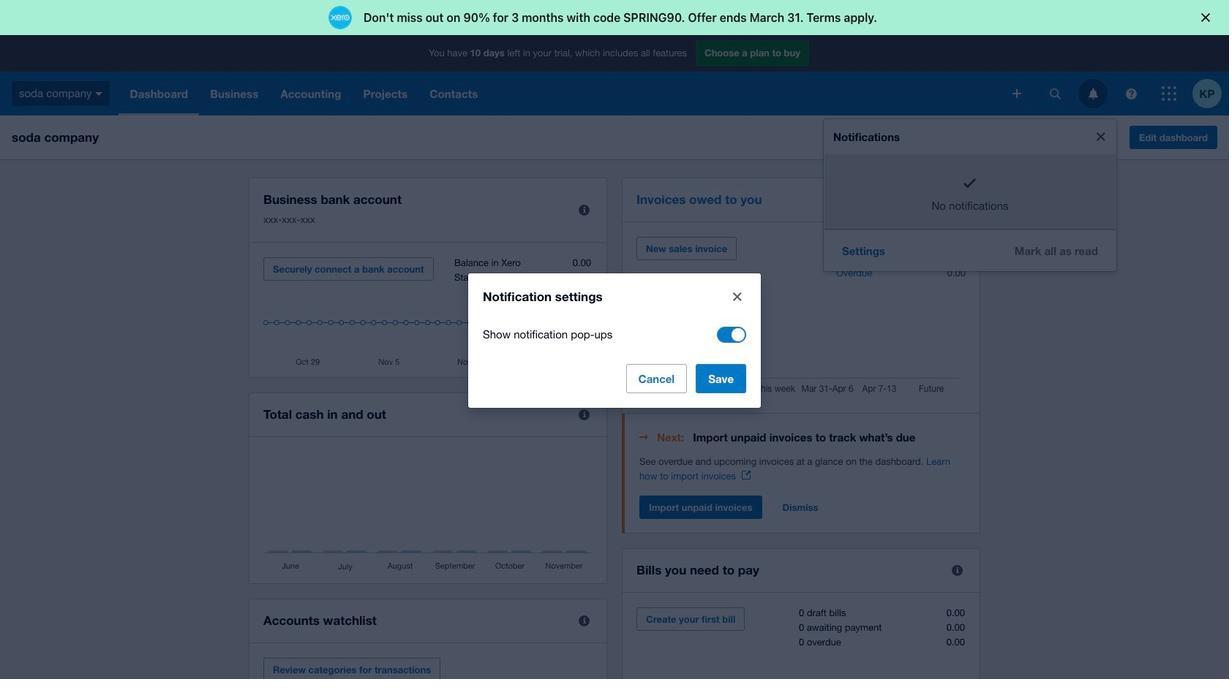 Task type: vqa. For each thing, say whether or not it's contained in the screenshot.
Empty State Widget For The Total Cash In And Out Feature, Displaying A Column Graph Summarising Bank Transaction Data As Total Money In Versus Total Money Out Across All Connected Bank Accounts, Enabling A Visual Comparison Of The Two Amounts. image
yes



Task type: describe. For each thing, give the bounding box(es) containing it.
empty state bank feed widget with a tooltip explaining the feature. includes a 'securely connect a bank account' button and a data-less flat line graph marking four weekly dates, indicating future account balance tracking. image
[[263, 258, 593, 367]]

0 vertical spatial dialog
[[0, 0, 1229, 35]]



Task type: locate. For each thing, give the bounding box(es) containing it.
panel body document
[[640, 455, 966, 484], [640, 455, 966, 484]]

svg image
[[1126, 88, 1137, 99], [1013, 89, 1021, 98]]

empty state of the bills widget with a 'create your first bill' button and an unpopulated column graph. image
[[637, 608, 966, 680]]

opens in a new tab image
[[742, 471, 751, 480]]

banner
[[0, 0, 1229, 680]]

heading
[[640, 429, 966, 446]]

dialog
[[0, 0, 1229, 35], [468, 273, 761, 408]]

0 horizontal spatial svg image
[[1013, 89, 1021, 98]]

svg image
[[1162, 86, 1177, 101], [1050, 88, 1061, 99], [1088, 88, 1098, 99], [95, 92, 103, 96]]

1 horizontal spatial svg image
[[1126, 88, 1137, 99]]

1 vertical spatial dialog
[[468, 273, 761, 408]]

group
[[824, 119, 1117, 271]]

empty state widget for the total cash in and out feature, displaying a column graph summarising bank transaction data as total money in versus total money out across all connected bank accounts, enabling a visual comparison of the two amounts. image
[[263, 452, 593, 573]]



